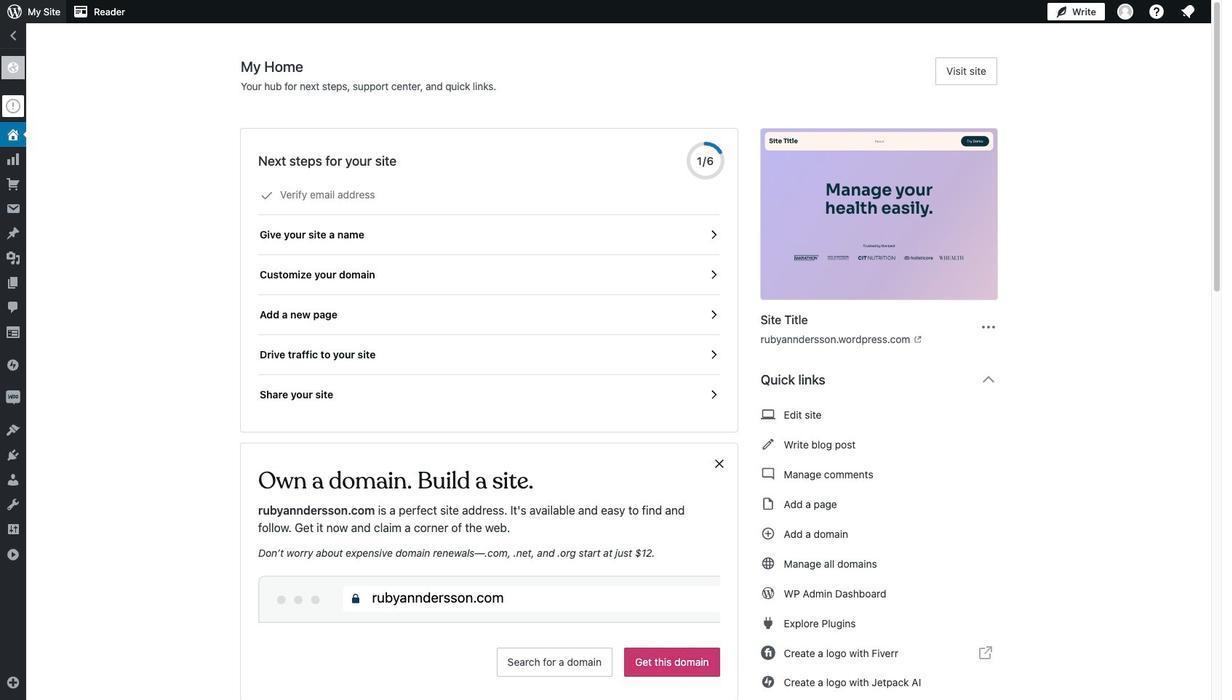 Task type: locate. For each thing, give the bounding box(es) containing it.
main content
[[241, 57, 1009, 701]]

manage your notifications image
[[1180, 3, 1197, 20]]

my profile image
[[1118, 4, 1134, 20]]

1 vertical spatial img image
[[6, 391, 20, 405]]

1 img image from the top
[[6, 358, 20, 373]]

3 task enabled image from the top
[[707, 349, 720, 362]]

more options for site site title image
[[980, 318, 998, 336]]

progress bar
[[687, 142, 725, 180]]

launchpad checklist element
[[258, 175, 720, 415]]

2 img image from the top
[[6, 391, 20, 405]]

4 task enabled image from the top
[[707, 389, 720, 402]]

2 task enabled image from the top
[[707, 269, 720, 282]]

img image
[[6, 358, 20, 373], [6, 391, 20, 405]]

1 task enabled image from the top
[[707, 229, 720, 242]]

0 vertical spatial img image
[[6, 358, 20, 373]]

task enabled image
[[707, 229, 720, 242], [707, 269, 720, 282], [707, 349, 720, 362], [707, 389, 720, 402]]



Task type: vqa. For each thing, say whether or not it's contained in the screenshot.
'Dismiss Domain Name Promotion' image
yes



Task type: describe. For each thing, give the bounding box(es) containing it.
help image
[[1148, 3, 1166, 20]]

laptop image
[[761, 406, 776, 424]]

task enabled image
[[707, 309, 720, 322]]

mode_comment image
[[761, 466, 776, 483]]

insert_drive_file image
[[761, 496, 776, 513]]

edit image
[[761, 436, 776, 453]]

dismiss domain name promotion image
[[713, 456, 726, 473]]



